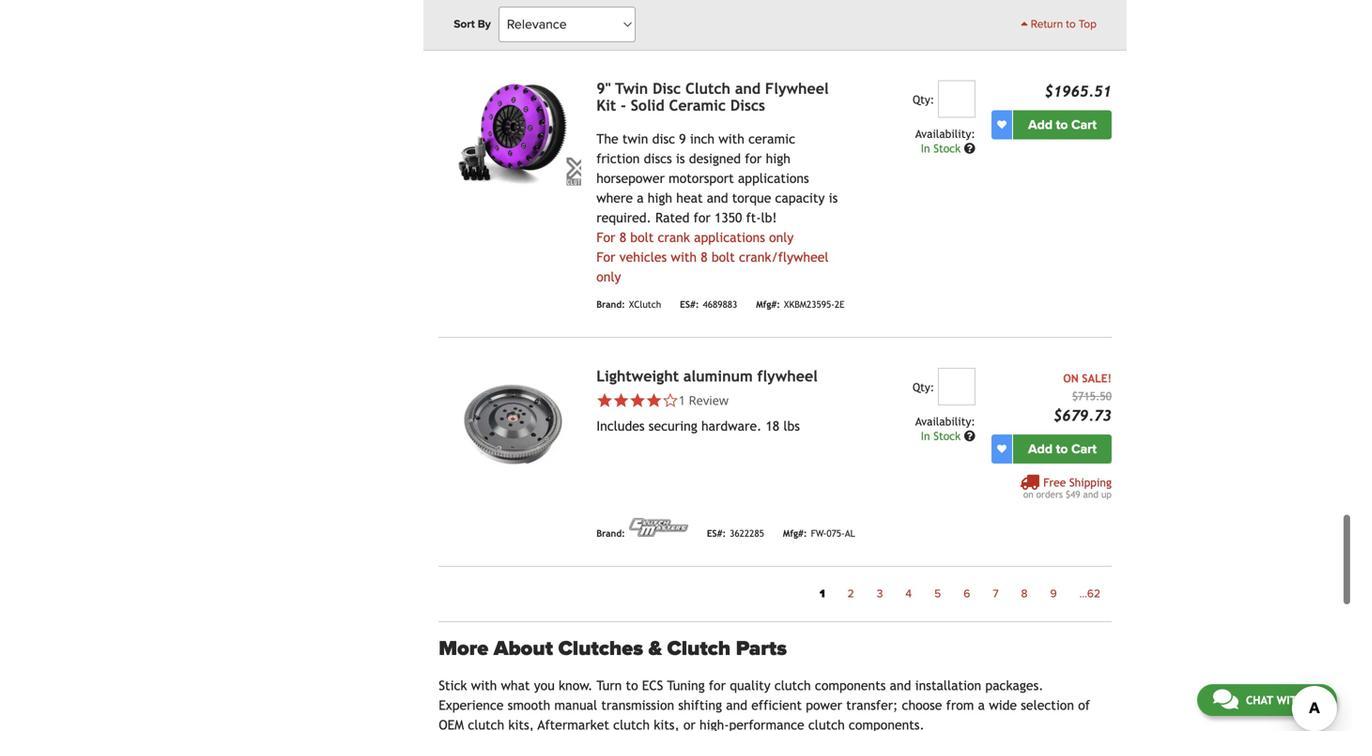 Task type: vqa. For each thing, say whether or not it's contained in the screenshot.
Oil for F30
no



Task type: describe. For each thing, give the bounding box(es) containing it.
torque
[[732, 191, 771, 206]]

1 vertical spatial clutch
[[667, 637, 731, 662]]

chat with us link
[[1197, 685, 1338, 717]]

question circle image
[[964, 430, 976, 442]]

add for first add to cart button from the top of the page
[[1029, 117, 1053, 133]]

sort by
[[454, 17, 491, 31]]

4
[[906, 587, 912, 601]]

add to wish list image for 2nd add to cart button
[[998, 445, 1007, 454]]

brand: xclutch
[[597, 299, 661, 310]]

…62
[[1080, 587, 1101, 601]]

power
[[806, 698, 843, 713]]

a inside stick with what you know. turn to ecs tuning for quality clutch components and installation packages. experience smooth manual transmission shifting and efficient power transfer; choose from a wide selection of oem clutch kits, aftermarket clutch kits, or high-performance clutch components.
[[978, 698, 985, 713]]

1 1 review link from the left
[[597, 392, 839, 409]]

0 vertical spatial only
[[769, 230, 794, 245]]

1 vertical spatial applications
[[694, 230, 765, 245]]

packages.
[[986, 679, 1044, 694]]

us
[[1308, 694, 1322, 707]]

to inside return to top link
[[1066, 17, 1076, 31]]

1 link
[[809, 582, 837, 607]]

6
[[964, 587, 971, 601]]

kit
[[597, 97, 616, 114]]

wide
[[989, 698, 1017, 713]]

0 vertical spatial for
[[745, 151, 762, 166]]

securing
[[649, 419, 698, 434]]

transfer;
[[847, 698, 898, 713]]

2
[[848, 587, 855, 601]]

1 kits, from the left
[[508, 718, 534, 732]]

about
[[494, 637, 553, 662]]

with down crank
[[671, 250, 697, 265]]

or
[[684, 718, 696, 732]]

es#: for es#: 3622285
[[707, 528, 726, 539]]

flywheel
[[765, 80, 829, 97]]

1 for 1 review
[[679, 392, 686, 409]]

the twin disc 9 inch with ceramic friction discs is designed for high horsepower motorsport applications where a high heat and torque capacity is required. rated for 1350 ft-lb! for 8 bolt crank applications only for vehicles with 8 bolt crank/flywheel only
[[597, 132, 838, 285]]

4689883
[[703, 299, 738, 310]]

4 link
[[895, 582, 923, 607]]

ceramic
[[669, 97, 726, 114]]

you
[[534, 679, 555, 694]]

2 brand: from the top
[[597, 299, 625, 310]]

clutch down power
[[809, 718, 845, 732]]

9 link
[[1039, 582, 1069, 607]]

lightweight aluminum flywheel link
[[597, 368, 818, 385]]

$715.50
[[1073, 390, 1112, 403]]

of
[[1078, 698, 1090, 713]]

$1965.51
[[1045, 83, 1112, 100]]

empty star image
[[662, 392, 679, 409]]

add to wish list image for first add to cart button from the top of the page
[[998, 120, 1007, 130]]

crank/flywheel
[[739, 250, 829, 265]]

on
[[1064, 372, 1079, 385]]

on
[[1024, 489, 1034, 500]]

clutches
[[558, 637, 643, 662]]

cart for 2nd add to cart button
[[1072, 441, 1097, 457]]

stock for 9" twin disc clutch and flywheel kit - solid ceramic discs
[[934, 142, 961, 155]]

caret up image
[[1021, 18, 1028, 29]]

motorsport
[[669, 171, 734, 186]]

3 star image from the left
[[630, 392, 646, 409]]

075-
[[827, 528, 845, 539]]

2 for from the top
[[597, 250, 616, 265]]

5 link
[[923, 582, 953, 607]]

1 for from the top
[[597, 230, 616, 245]]

lightweight aluminum flywheel
[[597, 368, 818, 385]]

in for lightweight aluminum flywheel
[[921, 430, 930, 443]]

includes securing hardware. 18 lbs
[[597, 419, 800, 434]]

disc
[[653, 80, 681, 97]]

chat
[[1246, 694, 1274, 707]]

what
[[501, 679, 530, 694]]

rated
[[656, 210, 690, 225]]

availability: for lightweight aluminum flywheel
[[916, 415, 976, 428]]

transmission
[[601, 698, 675, 713]]

es#3622285 - fw-075-al - lightweight aluminum flywheel - includes securing hardware. 18 lbs - clutch masters - bmw image
[[439, 368, 582, 475]]

mfg#: for mfg#: xkbm23595-2e
[[756, 299, 780, 310]]

components
[[815, 679, 886, 694]]

cart for first add to cart button from the top of the page
[[1072, 117, 1097, 133]]

twin
[[623, 132, 649, 147]]

es#: 4689883
[[680, 299, 738, 310]]

more about clutches & clutch parts
[[439, 637, 787, 662]]

with up the designed
[[719, 132, 745, 147]]

oem
[[439, 718, 464, 732]]

8 inside 8 link
[[1021, 587, 1028, 601]]

crank
[[658, 230, 690, 245]]

0 horizontal spatial only
[[597, 270, 621, 285]]

shifting
[[678, 698, 722, 713]]

aftermarket
[[538, 718, 610, 732]]

al
[[845, 528, 855, 539]]

components.
[[849, 718, 925, 732]]

discs
[[644, 151, 672, 166]]

lightweight
[[597, 368, 679, 385]]

1 horizontal spatial bolt
[[712, 250, 735, 265]]

2 kits, from the left
[[654, 718, 680, 732]]

0 vertical spatial applications
[[738, 171, 809, 186]]

review
[[689, 392, 729, 409]]

7 link
[[982, 582, 1010, 607]]

disc
[[652, 132, 675, 147]]

9"
[[597, 80, 611, 97]]

availability: for 9" twin disc clutch and flywheel kit - solid ceramic discs
[[916, 127, 976, 140]]

brand: for valeo - corporate logo
[[597, 12, 625, 22]]

$49
[[1066, 489, 1081, 500]]

for inside stick with what you know. turn to ecs tuning for quality clutch components and installation packages. experience smooth manual transmission shifting and efficient power transfer; choose from a wide selection of oem clutch kits, aftermarket clutch kits, or high-performance clutch components.
[[709, 679, 726, 694]]

installation
[[915, 679, 982, 694]]

top
[[1079, 17, 1097, 31]]

1350
[[715, 210, 742, 225]]

discs
[[731, 97, 765, 114]]

horsepower
[[597, 171, 665, 186]]

know.
[[559, 679, 593, 694]]

xclutch
[[629, 299, 661, 310]]

includes
[[597, 419, 645, 434]]

turn
[[597, 679, 622, 694]]

2 star image from the left
[[613, 392, 630, 409]]

2 add to cart button from the top
[[1013, 435, 1112, 464]]

return to top link
[[1021, 16, 1097, 33]]

1 vertical spatial high
[[648, 191, 673, 206]]

7
[[993, 587, 999, 601]]

2 link
[[837, 582, 866, 607]]

9 inside the twin disc 9 inch with ceramic friction discs is designed for high horsepower motorsport applications where a high heat and torque capacity is required. rated for 1350 ft-lb! for 8 bolt crank applications only for vehicles with 8 bolt crank/flywheel only
[[679, 132, 686, 147]]

add to cart for 2nd add to cart button
[[1029, 441, 1097, 457]]

clutch masters - corporate logo image
[[629, 518, 688, 537]]

the
[[597, 132, 619, 147]]

more
[[439, 637, 489, 662]]



Task type: locate. For each thing, give the bounding box(es) containing it.
choose
[[902, 698, 943, 713]]

clutch up efficient
[[775, 679, 811, 694]]

1 vertical spatial in stock
[[921, 430, 964, 443]]

orders
[[1037, 489, 1063, 500]]

add to wish list image
[[998, 120, 1007, 130], [998, 445, 1007, 454]]

2 horizontal spatial 8
[[1021, 587, 1028, 601]]

vehicles
[[620, 250, 667, 265]]

kits, left or
[[654, 718, 680, 732]]

star image
[[597, 392, 613, 409], [613, 392, 630, 409], [630, 392, 646, 409]]

applications up the torque
[[738, 171, 809, 186]]

and inside the twin disc 9 inch with ceramic friction discs is designed for high horsepower motorsport applications where a high heat and torque capacity is required. rated for 1350 ft-lb! for 8 bolt crank applications only for vehicles with 8 bolt crank/flywheel only
[[707, 191, 728, 206]]

es#4689883 - xkbm23595-2e - 9" twin disc clutch and flywheel kit - solid ceramic discs - the twin disc 9 inch with ceramic friction discs is designed for high horsepower motorsport applications where a high heat and torque capacity is required. rated for 1350 ft-lb! - xclutch - bmw image
[[439, 80, 582, 187]]

es#: left 4689883
[[680, 299, 699, 310]]

1 horizontal spatial kits,
[[654, 718, 680, 732]]

add for 2nd add to cart button
[[1029, 441, 1053, 457]]

2 add to cart from the top
[[1029, 441, 1097, 457]]

ft-
[[746, 210, 761, 225]]

add to cart button up free
[[1013, 435, 1112, 464]]

high
[[766, 151, 791, 166], [648, 191, 673, 206]]

a down 'horsepower'
[[637, 191, 644, 206]]

and left up
[[1084, 489, 1099, 500]]

in
[[921, 142, 930, 155], [921, 430, 930, 443]]

add to cart for first add to cart button from the top of the page
[[1029, 117, 1097, 133]]

brand: left clutch masters - corporate logo
[[597, 528, 625, 539]]

1 horizontal spatial 9
[[1051, 587, 1057, 601]]

0 horizontal spatial is
[[676, 151, 685, 166]]

0 vertical spatial clutch
[[686, 80, 731, 97]]

and down "quality"
[[726, 698, 748, 713]]

&
[[649, 637, 662, 662]]

to left top
[[1066, 17, 1076, 31]]

2 qty: from the top
[[913, 381, 935, 394]]

es#: for es#: 4689883
[[680, 299, 699, 310]]

chat with us
[[1246, 694, 1322, 707]]

1 vertical spatial stock
[[934, 430, 961, 443]]

capacity
[[775, 191, 825, 206]]

1 horizontal spatial high
[[766, 151, 791, 166]]

for
[[745, 151, 762, 166], [694, 210, 711, 225], [709, 679, 726, 694]]

1 in from the top
[[921, 142, 930, 155]]

0 horizontal spatial bolt
[[631, 230, 654, 245]]

0 vertical spatial is
[[676, 151, 685, 166]]

0 vertical spatial high
[[766, 151, 791, 166]]

applications down 1350
[[694, 230, 765, 245]]

in for 9" twin disc clutch and flywheel kit - solid ceramic discs
[[921, 142, 930, 155]]

for up shifting
[[709, 679, 726, 694]]

0 vertical spatial bolt
[[631, 230, 654, 245]]

mfg#: xkbm23595-2e
[[756, 299, 845, 310]]

lbs
[[784, 419, 800, 434]]

0 vertical spatial availability:
[[916, 127, 976, 140]]

clutch down transmission
[[613, 718, 650, 732]]

9 right 8 link
[[1051, 587, 1057, 601]]

8
[[620, 230, 627, 245], [701, 250, 708, 265], [1021, 587, 1028, 601]]

for down heat
[[694, 210, 711, 225]]

1 vertical spatial 8
[[701, 250, 708, 265]]

1 add to wish list image from the top
[[998, 120, 1007, 130]]

flywheel
[[758, 368, 818, 385]]

by
[[478, 17, 491, 31]]

on sale! $715.50 $679.73
[[1054, 372, 1112, 424]]

selection
[[1021, 698, 1075, 713]]

1 vertical spatial mfg#:
[[783, 528, 807, 539]]

1 vertical spatial qty:
[[913, 381, 935, 394]]

add to cart down $1965.51
[[1029, 117, 1097, 133]]

1 vertical spatial for
[[694, 210, 711, 225]]

1 brand: from the top
[[597, 12, 625, 22]]

and inside 9" twin disc clutch and flywheel kit - solid ceramic discs
[[735, 80, 761, 97]]

bolt
[[631, 230, 654, 245], [712, 250, 735, 265]]

a inside the twin disc 9 inch with ceramic friction discs is designed for high horsepower motorsport applications where a high heat and torque capacity is required. rated for 1350 ft-lb! for 8 bolt crank applications only for vehicles with 8 bolt crank/flywheel only
[[637, 191, 644, 206]]

1
[[679, 392, 686, 409], [820, 587, 825, 601]]

0 vertical spatial brand:
[[597, 12, 625, 22]]

3
[[877, 587, 883, 601]]

to up free
[[1056, 441, 1068, 457]]

0 vertical spatial in stock
[[921, 142, 964, 155]]

1 horizontal spatial only
[[769, 230, 794, 245]]

inch
[[690, 132, 715, 147]]

a
[[637, 191, 644, 206], [978, 698, 985, 713]]

0 vertical spatial add to cart
[[1029, 117, 1097, 133]]

return
[[1031, 17, 1063, 31]]

in stock for 9" twin disc clutch and flywheel kit - solid ceramic discs
[[921, 142, 964, 155]]

1 horizontal spatial mfg#:
[[783, 528, 807, 539]]

$679.73
[[1054, 407, 1112, 424]]

add to cart button down $1965.51
[[1013, 110, 1112, 140]]

stock for lightweight aluminum flywheel
[[934, 430, 961, 443]]

add to cart up free
[[1029, 441, 1097, 457]]

performance
[[729, 718, 805, 732]]

1 horizontal spatial is
[[829, 191, 838, 206]]

solid
[[631, 97, 665, 114]]

return to top
[[1028, 17, 1097, 31]]

8 link
[[1010, 582, 1039, 607]]

1 stock from the top
[[934, 142, 961, 155]]

0 vertical spatial add to wish list image
[[998, 120, 1007, 130]]

and left flywheel
[[735, 80, 761, 97]]

in stock for lightweight aluminum flywheel
[[921, 430, 964, 443]]

mfg#: left xkbm23595-
[[756, 299, 780, 310]]

bolt down 1350
[[712, 250, 735, 265]]

1 vertical spatial cart
[[1072, 441, 1097, 457]]

add up free
[[1029, 441, 1053, 457]]

0 vertical spatial cart
[[1072, 117, 1097, 133]]

a right 'from' on the bottom right of page
[[978, 698, 985, 713]]

2e
[[835, 299, 845, 310]]

0 vertical spatial a
[[637, 191, 644, 206]]

None number field
[[938, 80, 976, 118], [938, 368, 976, 406], [938, 80, 976, 118], [938, 368, 976, 406]]

6 link
[[953, 582, 982, 607]]

2 vertical spatial brand:
[[597, 528, 625, 539]]

heat
[[677, 191, 703, 206]]

stock left question circle image
[[934, 430, 961, 443]]

to inside stick with what you know. turn to ecs tuning for quality clutch components and installation packages. experience smooth manual transmission shifting and efficient power transfer; choose from a wide selection of oem clutch kits, aftermarket clutch kits, or high-performance clutch components.
[[626, 679, 638, 694]]

2 add from the top
[[1029, 441, 1053, 457]]

lb!
[[761, 210, 777, 225]]

availability: up question circle image
[[916, 415, 976, 428]]

for left vehicles
[[597, 250, 616, 265]]

2 add to wish list image from the top
[[998, 445, 1007, 454]]

2 stock from the top
[[934, 430, 961, 443]]

1 review
[[679, 392, 729, 409]]

0 vertical spatial mfg#:
[[756, 299, 780, 310]]

qty: for lightweight aluminum flywheel
[[913, 381, 935, 394]]

1 left 2
[[820, 587, 825, 601]]

valeo - corporate logo image
[[629, 4, 665, 20]]

0 horizontal spatial kits,
[[508, 718, 534, 732]]

2 availability: from the top
[[916, 415, 976, 428]]

9 inside 9 link
[[1051, 587, 1057, 601]]

8 down required. at the left top of page
[[620, 230, 627, 245]]

clutch down experience
[[468, 718, 505, 732]]

1 vertical spatial for
[[597, 250, 616, 265]]

with inside stick with what you know. turn to ecs tuning for quality clutch components and installation packages. experience smooth manual transmission shifting and efficient power transfer; choose from a wide selection of oem clutch kits, aftermarket clutch kits, or high-performance clutch components.
[[471, 679, 497, 694]]

1 vertical spatial add to cart button
[[1013, 435, 1112, 464]]

with inside 'link'
[[1277, 694, 1305, 707]]

stock left question circle icon
[[934, 142, 961, 155]]

brand: left valeo - corporate logo
[[597, 12, 625, 22]]

free
[[1044, 476, 1066, 489]]

0 horizontal spatial mfg#:
[[756, 299, 780, 310]]

availability: up question circle icon
[[916, 127, 976, 140]]

mfg#: for mfg#: fw-075-al
[[783, 528, 807, 539]]

0 vertical spatial stock
[[934, 142, 961, 155]]

qty: for 9" twin disc clutch and flywheel kit - solid ceramic discs
[[913, 93, 935, 106]]

efficient
[[752, 698, 802, 713]]

5
[[935, 587, 941, 601]]

8 up es#: 4689883
[[701, 250, 708, 265]]

1 vertical spatial in
[[921, 430, 930, 443]]

1 horizontal spatial 1
[[820, 587, 825, 601]]

1 in stock from the top
[[921, 142, 964, 155]]

1 inside the paginated product list navigation navigation
[[820, 587, 825, 601]]

…62 link
[[1069, 582, 1112, 607]]

free shipping on orders $49 and up
[[1024, 476, 1112, 500]]

2 vertical spatial 8
[[1021, 587, 1028, 601]]

and
[[735, 80, 761, 97], [707, 191, 728, 206], [1084, 489, 1099, 500], [890, 679, 912, 694], [726, 698, 748, 713]]

2 1 review link from the left
[[679, 392, 729, 409]]

tuning
[[667, 679, 705, 694]]

paginated product list navigation navigation
[[439, 582, 1112, 607]]

2 in from the top
[[921, 430, 930, 443]]

in left question circle icon
[[921, 142, 930, 155]]

0 vertical spatial for
[[597, 230, 616, 245]]

1 horizontal spatial 8
[[701, 250, 708, 265]]

1 qty: from the top
[[913, 93, 935, 106]]

manual
[[555, 698, 598, 713]]

1 review link down lightweight aluminum flywheel link
[[679, 392, 729, 409]]

0 vertical spatial es#:
[[680, 299, 699, 310]]

1 vertical spatial is
[[829, 191, 838, 206]]

sort
[[454, 17, 475, 31]]

1 add from the top
[[1029, 117, 1053, 133]]

clutch right disc
[[686, 80, 731, 97]]

with left 'us'
[[1277, 694, 1305, 707]]

twin
[[615, 80, 648, 97]]

1 for 1
[[820, 587, 825, 601]]

bolt up vehicles
[[631, 230, 654, 245]]

and inside free shipping on orders $49 and up
[[1084, 489, 1099, 500]]

1 vertical spatial es#:
[[707, 528, 726, 539]]

1 horizontal spatial es#:
[[707, 528, 726, 539]]

0 vertical spatial in
[[921, 142, 930, 155]]

1 horizontal spatial a
[[978, 698, 985, 713]]

1 vertical spatial 9
[[1051, 587, 1057, 601]]

to up transmission
[[626, 679, 638, 694]]

1 add to cart from the top
[[1029, 117, 1097, 133]]

1 cart from the top
[[1072, 117, 1097, 133]]

to down $1965.51
[[1056, 117, 1068, 133]]

0 horizontal spatial 8
[[620, 230, 627, 245]]

aluminum
[[684, 368, 753, 385]]

high down ceramic
[[766, 151, 791, 166]]

0 vertical spatial add
[[1029, 117, 1053, 133]]

1 vertical spatial 1
[[820, 587, 825, 601]]

0 vertical spatial qty:
[[913, 93, 935, 106]]

1 star image from the left
[[597, 392, 613, 409]]

shipping
[[1070, 476, 1112, 489]]

add to cart button
[[1013, 110, 1112, 140], [1013, 435, 1112, 464]]

kits, down smooth
[[508, 718, 534, 732]]

and up choose
[[890, 679, 912, 694]]

clutch
[[686, 80, 731, 97], [667, 637, 731, 662]]

18
[[766, 419, 780, 434]]

2 cart from the top
[[1072, 441, 1097, 457]]

0 horizontal spatial 1
[[679, 392, 686, 409]]

only up crank/flywheel
[[769, 230, 794, 245]]

1 left review
[[679, 392, 686, 409]]

smooth
[[508, 698, 551, 713]]

cart down $679.73
[[1072, 441, 1097, 457]]

and up 1350
[[707, 191, 728, 206]]

brand: for clutch masters - corporate logo
[[597, 528, 625, 539]]

is right discs
[[676, 151, 685, 166]]

is right capacity
[[829, 191, 838, 206]]

0 horizontal spatial high
[[648, 191, 673, 206]]

-
[[621, 97, 626, 114]]

cart down $1965.51
[[1072, 117, 1097, 133]]

0 vertical spatial add to cart button
[[1013, 110, 1112, 140]]

parts
[[736, 637, 787, 662]]

1 vertical spatial add
[[1029, 441, 1053, 457]]

es#: left 3622285
[[707, 528, 726, 539]]

in left question circle image
[[921, 430, 930, 443]]

1 vertical spatial availability:
[[916, 415, 976, 428]]

up
[[1102, 489, 1112, 500]]

quality
[[730, 679, 771, 694]]

1 vertical spatial add to wish list image
[[998, 445, 1007, 454]]

1 vertical spatial bolt
[[712, 250, 735, 265]]

high-
[[700, 718, 729, 732]]

add down $1965.51
[[1029, 117, 1053, 133]]

high up the rated
[[648, 191, 673, 206]]

with
[[719, 132, 745, 147], [671, 250, 697, 265], [471, 679, 497, 694], [1277, 694, 1305, 707]]

8 right 7
[[1021, 587, 1028, 601]]

0 horizontal spatial a
[[637, 191, 644, 206]]

1 review link down the aluminum
[[597, 392, 839, 409]]

xkbm23595-
[[784, 299, 835, 310]]

clutch up tuning
[[667, 637, 731, 662]]

9" twin disc clutch and flywheel kit - solid ceramic discs
[[597, 80, 829, 114]]

0 vertical spatial 1
[[679, 392, 686, 409]]

comments image
[[1213, 688, 1239, 711]]

mfg#: left "fw-"
[[783, 528, 807, 539]]

1 vertical spatial add to cart
[[1029, 441, 1097, 457]]

brand: left xclutch
[[597, 299, 625, 310]]

only up brand: xclutch
[[597, 270, 621, 285]]

1 vertical spatial a
[[978, 698, 985, 713]]

1 add to cart button from the top
[[1013, 110, 1112, 140]]

2 in stock from the top
[[921, 430, 964, 443]]

0 vertical spatial 9
[[679, 132, 686, 147]]

0 horizontal spatial es#:
[[680, 299, 699, 310]]

0 vertical spatial 8
[[620, 230, 627, 245]]

sale!
[[1082, 372, 1112, 385]]

9 right disc
[[679, 132, 686, 147]]

3 brand: from the top
[[597, 528, 625, 539]]

with up experience
[[471, 679, 497, 694]]

clutch inside 9" twin disc clutch and flywheel kit - solid ceramic discs
[[686, 80, 731, 97]]

mfg#: fw-075-al
[[783, 528, 855, 539]]

question circle image
[[964, 143, 976, 154]]

is
[[676, 151, 685, 166], [829, 191, 838, 206]]

for down required. at the left top of page
[[597, 230, 616, 245]]

stock
[[934, 142, 961, 155], [934, 430, 961, 443]]

qty:
[[913, 93, 935, 106], [913, 381, 935, 394]]

es#: 3622285
[[707, 528, 764, 539]]

availability:
[[916, 127, 976, 140], [916, 415, 976, 428]]

1 vertical spatial brand:
[[597, 299, 625, 310]]

to
[[1066, 17, 1076, 31], [1056, 117, 1068, 133], [1056, 441, 1068, 457], [626, 679, 638, 694]]

1 availability: from the top
[[916, 127, 976, 140]]

2 vertical spatial for
[[709, 679, 726, 694]]

brand:
[[597, 12, 625, 22], [597, 299, 625, 310], [597, 528, 625, 539]]

0 horizontal spatial 9
[[679, 132, 686, 147]]

1 vertical spatial only
[[597, 270, 621, 285]]

for down ceramic
[[745, 151, 762, 166]]

kits,
[[508, 718, 534, 732], [654, 718, 680, 732]]

star image
[[646, 392, 662, 409]]



